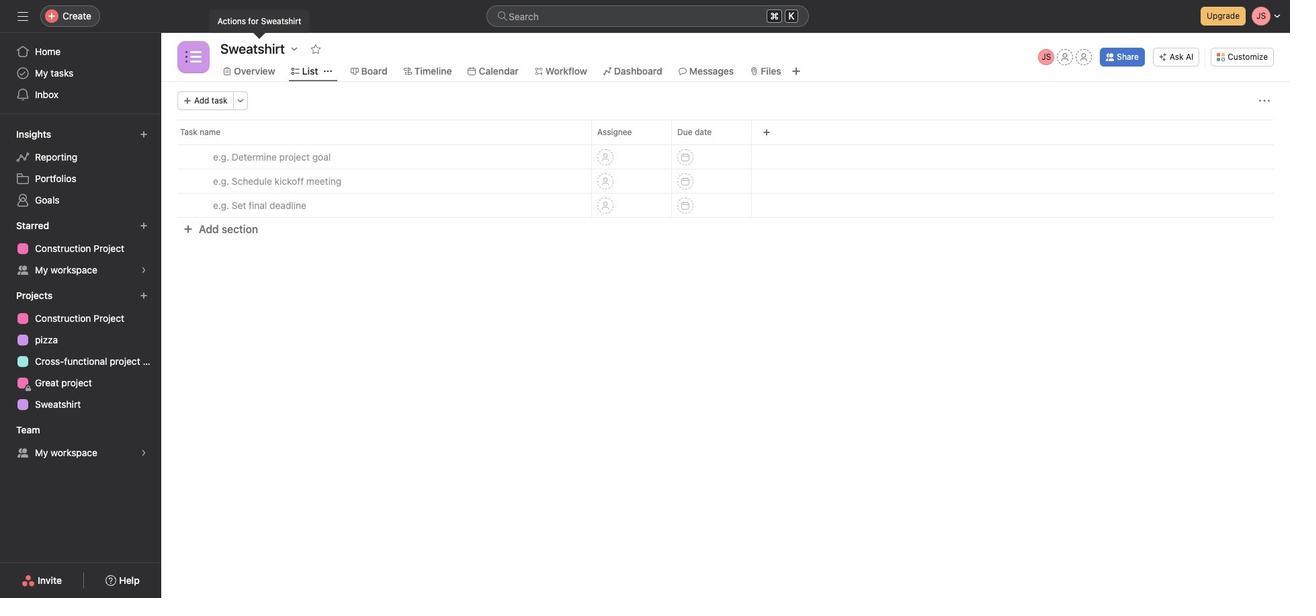 Task type: vqa. For each thing, say whether or not it's contained in the screenshot.
SEARCH TASKS, PROJECTS, AND MORE text field
yes



Task type: locate. For each thing, give the bounding box(es) containing it.
manage project members image
[[1039, 49, 1055, 65]]

add to starred image
[[310, 44, 321, 54]]

new insights image
[[140, 130, 148, 138]]

teams element
[[0, 418, 161, 467]]

1 horizontal spatial more actions image
[[1260, 95, 1271, 106]]

add field image
[[763, 128, 771, 136]]

tooltip
[[210, 10, 309, 37]]

insights element
[[0, 122, 161, 214]]

tab actions image
[[324, 67, 332, 75]]

row
[[161, 120, 1291, 145], [177, 144, 1275, 145], [161, 145, 1291, 169], [161, 169, 1291, 194], [161, 193, 1291, 218]]

projects element
[[0, 284, 161, 418]]

more actions image
[[1260, 95, 1271, 106], [236, 97, 244, 105]]

see details, my workspace image
[[140, 266, 148, 274]]

None field
[[487, 5, 809, 27]]



Task type: describe. For each thing, give the bounding box(es) containing it.
starred element
[[0, 214, 161, 284]]

add items to starred image
[[140, 222, 148, 230]]

global element
[[0, 33, 161, 114]]

list image
[[186, 49, 202, 65]]

hide sidebar image
[[17, 11, 28, 22]]

add tab image
[[791, 66, 802, 77]]

new project or portfolio image
[[140, 292, 148, 300]]

see details, my workspace image
[[140, 449, 148, 457]]

0 horizontal spatial more actions image
[[236, 97, 244, 105]]

Search tasks, projects, and more text field
[[487, 5, 809, 27]]



